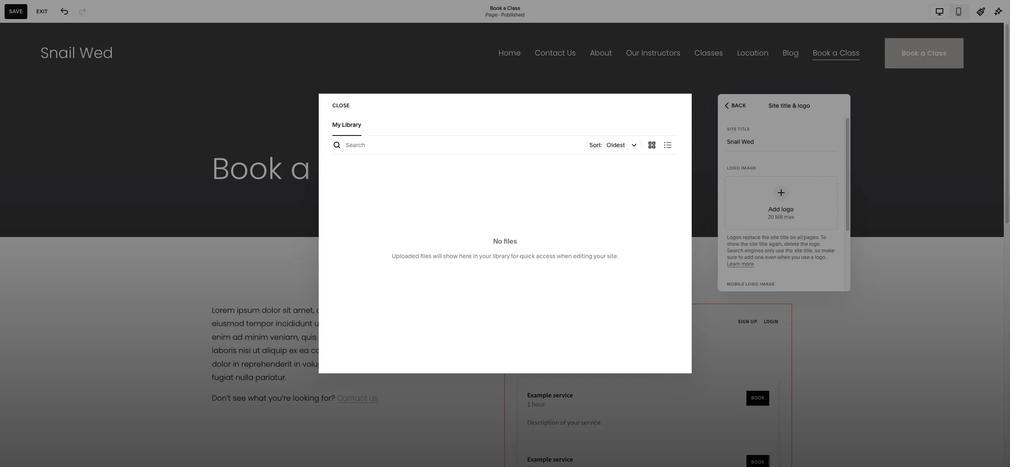 Task type: locate. For each thing, give the bounding box(es) containing it.
files for uploaded
[[421, 253, 432, 260]]

even
[[765, 254, 777, 260]]

show down logos
[[727, 241, 740, 247]]

1 horizontal spatial linked
[[55, 302, 70, 308]]

show inside logos replace the site title on all pages. to show the site title again, delete the logo. search engines only use the site title, so make sure to add one even when you use a logo. learn more
[[727, 241, 740, 247]]

1 vertical spatial logo.
[[815, 254, 827, 260]]

learn more link
[[727, 261, 754, 268]]

a
[[504, 5, 506, 11], [45, 215, 48, 223], [811, 254, 814, 260]]

1 vertical spatial logo
[[746, 282, 759, 287]]

0 vertical spatial logo
[[727, 166, 740, 170]]

the down delete
[[786, 248, 793, 254]]

website
[[14, 384, 36, 392]]

replace
[[743, 234, 761, 241]]

1 vertical spatial book
[[29, 215, 43, 223]]

1 vertical spatial image
[[760, 282, 775, 287]]

delete
[[785, 241, 800, 247]]

is
[[71, 302, 74, 308]]

0 vertical spatial a
[[504, 5, 506, 11]]

None text field
[[727, 133, 836, 151]]

site left the &
[[769, 102, 780, 109]]

when right access
[[557, 253, 572, 260]]

the down all
[[801, 241, 809, 247]]

in right here
[[473, 253, 478, 260]]

0 vertical spatial search
[[727, 248, 744, 254]]

1 your from the left
[[479, 253, 492, 260]]

the
[[762, 234, 770, 241], [741, 241, 749, 247], [801, 241, 809, 247], [786, 248, 793, 254], [19, 273, 27, 280]]

files left the "will"
[[421, 253, 432, 260]]

exit
[[36, 8, 48, 14]]

uploaded
[[392, 253, 419, 260]]

show right the "will"
[[443, 253, 458, 260]]

utilities
[[14, 349, 37, 358]]

no files
[[493, 237, 517, 246]]

1 horizontal spatial image
[[760, 282, 775, 287]]

learn inside logos replace the site title on all pages. to show the site title again, delete the logo. search engines only use the site title, so make sure to add one even when you use a logo. learn more
[[727, 261, 741, 267]]

search for show
[[727, 248, 744, 254]]

0 horizontal spatial search
[[55, 273, 71, 280]]

search up 'sure'
[[727, 248, 744, 254]]

a inside button
[[45, 215, 48, 223]]

in down or
[[14, 273, 18, 280]]

0 horizontal spatial files
[[421, 253, 432, 260]]

book up not linked
[[29, 215, 43, 223]]

1 vertical spatial engines
[[72, 273, 91, 280]]

0 horizontal spatial not
[[14, 242, 25, 250]]

1 vertical spatial a
[[45, 215, 48, 223]]

0 horizontal spatial class
[[50, 215, 64, 223]]

0 vertical spatial learn
[[727, 261, 741, 267]]

use
[[776, 248, 785, 254], [802, 254, 810, 260]]

learn down protected,
[[50, 280, 63, 286]]

image down title
[[742, 166, 757, 170]]

1 horizontal spatial engines
[[745, 248, 764, 254]]

0 vertical spatial in
[[473, 253, 478, 260]]

0 vertical spatial linked
[[27, 242, 48, 250]]

tab list
[[931, 5, 969, 18]]

book for book a class
[[29, 215, 43, 223]]

not up the these
[[14, 242, 25, 250]]

mobile logo image
[[727, 282, 775, 287]]

engines
[[745, 248, 764, 254], [72, 273, 91, 280]]

not left is
[[46, 302, 54, 308]]

a inside book a class page · published
[[504, 5, 506, 11]]

search up learn more
[[55, 273, 71, 280]]

published
[[501, 11, 525, 18]]

class
[[508, 5, 520, 11], [50, 215, 64, 223]]

2 vertical spatial a
[[811, 254, 814, 260]]

site up again,
[[771, 234, 779, 241]]

engines down the 'they' in the left of the page
[[72, 273, 91, 280]]

in
[[473, 253, 478, 260], [14, 273, 18, 280]]

0 horizontal spatial site
[[750, 241, 758, 247]]

1 horizontal spatial site
[[771, 234, 779, 241]]

1 horizontal spatial not
[[46, 302, 54, 308]]

version
[[14, 407, 31, 413]]

class inside button
[[50, 215, 64, 223]]

book for book a class page · published
[[490, 5, 502, 11]]

0 horizontal spatial image
[[742, 166, 757, 170]]

0 vertical spatial site
[[769, 102, 780, 109]]

site down the replace
[[750, 241, 758, 247]]

your
[[479, 253, 492, 260], [594, 253, 606, 260]]

0 horizontal spatial site
[[727, 127, 737, 131]]

0 horizontal spatial engines
[[72, 273, 91, 280]]

0 horizontal spatial book
[[29, 215, 43, 223]]

book a class
[[29, 215, 64, 223]]

learn
[[727, 261, 741, 267], [50, 280, 63, 286]]

logo.
[[810, 241, 821, 247], [815, 254, 827, 260]]

1 vertical spatial in
[[14, 273, 18, 280]]

engines for site
[[745, 248, 764, 254]]

none field containing sort:
[[587, 136, 641, 154]]

engines up add
[[745, 248, 764, 254]]

site up you
[[795, 248, 803, 254]]

image down "even"
[[760, 282, 775, 287]]

make
[[822, 248, 835, 254]]

password-
[[20, 267, 45, 273]]

search inside logos replace the site title on all pages. to show the site title again, delete the logo. search engines only use the site title, so make sure to add one even when you use a logo. learn more
[[727, 248, 744, 254]]

1 horizontal spatial site
[[769, 102, 780, 109]]

close
[[332, 102, 350, 109]]

1 vertical spatial linked
[[55, 302, 70, 308]]

1 vertical spatial site
[[727, 127, 737, 131]]

image
[[742, 166, 757, 170], [760, 282, 775, 287]]

book inside button
[[29, 215, 43, 223]]

site
[[769, 102, 780, 109], [727, 127, 737, 131]]

0 horizontal spatial learn
[[50, 280, 63, 286]]

class up the published
[[508, 5, 520, 11]]

1 horizontal spatial a
[[504, 5, 506, 11]]

0 horizontal spatial in
[[14, 273, 18, 280]]

the up discover
[[19, 273, 27, 280]]

pages down home
[[14, 39, 48, 53]]

learn down 'sure'
[[727, 261, 741, 267]]

0 horizontal spatial a
[[45, 215, 48, 223]]

1 horizontal spatial your
[[594, 253, 606, 260]]

book up the ·
[[490, 5, 502, 11]]

class down demo at the left top of page
[[50, 215, 64, 223]]

add
[[745, 254, 754, 260]]

logo
[[727, 166, 740, 170], [746, 282, 759, 287]]

library
[[493, 253, 510, 260]]

website tools button
[[14, 379, 122, 397]]

class inside book a class page · published
[[508, 5, 520, 11]]

the up again,
[[762, 234, 770, 241]]

None field
[[587, 136, 641, 154]]

0 vertical spatial not
[[14, 242, 25, 250]]

uploaded files will show here in your library for quick access when editing your site.
[[392, 253, 619, 260]]

1 horizontal spatial search
[[727, 248, 744, 254]]

not
[[14, 242, 25, 250], [46, 302, 54, 308]]

0 vertical spatial title
[[781, 102, 792, 109]]

search
[[727, 248, 744, 254], [55, 273, 71, 280]]

logo right mobile at the right of the page
[[746, 282, 759, 287]]

0 horizontal spatial when
[[557, 253, 572, 260]]

search inside these pages are public unless they're disabled or password-protected, but they don't appear in the navigation. search engines can also discover them.
[[55, 273, 71, 280]]

0 horizontal spatial linked
[[27, 242, 48, 250]]

one
[[755, 254, 764, 260]]

1 horizontal spatial class
[[508, 5, 520, 11]]

linked
[[27, 242, 48, 250], [55, 302, 70, 308]]

files
[[504, 237, 517, 246], [421, 253, 432, 260]]

system pages button
[[14, 360, 122, 379]]

0 vertical spatial book
[[490, 5, 502, 11]]

demo
[[56, 180, 71, 186]]

a up not linked
[[45, 215, 48, 223]]

0 horizontal spatial your
[[479, 253, 492, 260]]

1 vertical spatial class
[[50, 215, 64, 223]]

1 vertical spatial site
[[750, 241, 758, 247]]

1 vertical spatial pages
[[35, 366, 52, 373]]

site.
[[607, 253, 619, 260]]

0 vertical spatial image
[[742, 166, 757, 170]]

0 vertical spatial engines
[[745, 248, 764, 254]]

a down 'title,'
[[811, 254, 814, 260]]

2 horizontal spatial a
[[811, 254, 814, 260]]

engines inside these pages are public unless they're disabled or password-protected, but they don't appear in the navigation. search engines can also discover them.
[[72, 273, 91, 280]]

1 horizontal spatial book
[[490, 5, 502, 11]]

pages
[[14, 39, 48, 53], [35, 366, 52, 373]]

when left you
[[778, 254, 791, 260]]

your left site. at the right bottom of the page
[[594, 253, 606, 260]]

a up the published
[[504, 5, 506, 11]]

0 vertical spatial logo.
[[810, 241, 821, 247]]

home
[[16, 15, 32, 21]]

to
[[739, 254, 744, 260]]

your left library
[[479, 253, 492, 260]]

pages up tools on the left bottom of the page
[[35, 366, 52, 373]]

1 vertical spatial files
[[421, 253, 432, 260]]

sure
[[727, 254, 738, 260]]

use down again,
[[776, 248, 785, 254]]

save
[[9, 8, 23, 14]]

files for no
[[504, 237, 517, 246]]

book inside book a class page · published
[[490, 5, 502, 11]]

logos
[[727, 234, 742, 241]]

site for site title
[[727, 127, 737, 131]]

location
[[29, 179, 53, 186]]

1 vertical spatial use
[[802, 254, 810, 260]]

home button
[[0, 9, 41, 27]]

logo. down so
[[815, 254, 827, 260]]

1 horizontal spatial when
[[778, 254, 791, 260]]

1 horizontal spatial learn
[[727, 261, 741, 267]]

will
[[433, 253, 442, 260]]

1 horizontal spatial show
[[727, 241, 740, 247]]

my
[[332, 121, 341, 128]]

0 vertical spatial class
[[508, 5, 520, 11]]

title left on
[[781, 234, 789, 241]]

1 vertical spatial title
[[781, 234, 789, 241]]

a for book a class
[[45, 215, 48, 223]]

1 vertical spatial show
[[443, 253, 458, 260]]

0 horizontal spatial use
[[776, 248, 785, 254]]

only
[[765, 248, 775, 254]]

0 vertical spatial show
[[727, 241, 740, 247]]

1 vertical spatial not
[[46, 302, 54, 308]]

my library tab list
[[332, 113, 678, 136]]

linked left is
[[55, 302, 70, 308]]

linked up pages
[[27, 242, 48, 250]]

title left the &
[[781, 102, 792, 109]]

site left title
[[727, 127, 737, 131]]

title up only
[[759, 241, 768, 247]]

disabled
[[103, 260, 124, 266]]

1 vertical spatial search
[[55, 273, 71, 280]]

·
[[499, 11, 500, 18]]

they're
[[86, 260, 102, 266]]

but
[[70, 267, 78, 273]]

logo down site title
[[727, 166, 740, 170]]

0 vertical spatial files
[[504, 237, 517, 246]]

files right no
[[504, 237, 517, 246]]

exit button
[[32, 4, 52, 19]]

engines inside logos replace the site title on all pages. to show the site title again, delete the logo. search engines only use the site title, so make sure to add one even when you use a logo. learn more
[[745, 248, 764, 254]]

2 horizontal spatial site
[[795, 248, 803, 254]]

use down 'title,'
[[802, 254, 810, 260]]

1 horizontal spatial files
[[504, 237, 517, 246]]

logo. up so
[[810, 241, 821, 247]]



Task type: vqa. For each thing, say whether or not it's contained in the screenshot.
topmost Pages
yes



Task type: describe. For each thing, give the bounding box(es) containing it.
discover
[[14, 280, 34, 286]]

logos replace the site title on all pages. to show the site title again, delete the logo. search engines only use the site title, so make sure to add one even when you use a logo. learn more
[[727, 234, 835, 267]]

site title & logo
[[769, 102, 811, 109]]

0 horizontal spatial show
[[443, 253, 458, 260]]

logo
[[798, 102, 811, 109]]

location demo
[[29, 179, 71, 186]]

pages inside button
[[35, 366, 52, 373]]

empty
[[75, 302, 89, 308]]

these pages are public unless they're disabled or password-protected, but they don't appear in the navigation. search engines can also discover them.
[[14, 260, 124, 286]]

not for not linked
[[14, 242, 25, 250]]

for
[[511, 253, 519, 260]]

logo image
[[727, 166, 757, 170]]

a for book a class page · published
[[504, 5, 506, 11]]

pages.
[[804, 234, 820, 241]]

0 vertical spatial pages
[[14, 39, 48, 53]]

title
[[738, 127, 750, 131]]

they
[[79, 267, 89, 273]]

system
[[14, 366, 34, 373]]

website tools
[[14, 384, 52, 392]]

again,
[[769, 241, 784, 247]]

back button
[[723, 96, 749, 115]]

7.1
[[33, 407, 37, 413]]

the inside these pages are public unless they're disabled or password-protected, but they don't appear in the navigation. search engines can also discover them.
[[19, 273, 27, 280]]

library
[[342, 121, 361, 128]]

2 vertical spatial title
[[759, 241, 768, 247]]

&
[[793, 102, 797, 109]]

also
[[102, 273, 112, 280]]

my library
[[332, 121, 361, 128]]

access
[[537, 253, 556, 260]]

close button
[[332, 98, 350, 113]]

appear
[[104, 267, 121, 273]]

title,
[[804, 248, 814, 254]]

my library button
[[332, 113, 361, 136]]

to
[[821, 234, 827, 241]]

more
[[742, 261, 754, 267]]

linked for not linked is empty
[[55, 302, 70, 308]]

here
[[459, 253, 472, 260]]

when inside logos replace the site title on all pages. to show the site title again, delete the logo. search engines only use the site title, so make sure to add one even when you use a logo. learn more
[[778, 254, 791, 260]]

0 vertical spatial site
[[771, 234, 779, 241]]

public
[[54, 260, 69, 266]]

0 horizontal spatial logo
[[727, 166, 740, 170]]

on
[[791, 234, 797, 241]]

book a class button
[[0, 210, 136, 228]]

the down the replace
[[741, 241, 749, 247]]

linked for not linked
[[27, 242, 48, 250]]

version 7.1
[[14, 407, 37, 413]]

mobile
[[727, 282, 745, 287]]

1 horizontal spatial logo
[[746, 282, 759, 287]]

search for protected,
[[55, 273, 71, 280]]

0 vertical spatial use
[[776, 248, 785, 254]]

class for book a class
[[50, 215, 64, 223]]

editing
[[574, 253, 593, 260]]

more
[[64, 280, 76, 286]]

don't
[[91, 267, 103, 273]]

not for not linked is empty
[[46, 302, 54, 308]]

1 vertical spatial learn
[[50, 280, 63, 286]]

engines for they
[[72, 273, 91, 280]]

are
[[45, 260, 53, 266]]

save button
[[5, 4, 27, 19]]

can
[[92, 273, 101, 280]]

page
[[486, 11, 498, 18]]

not linked is empty
[[46, 302, 89, 308]]

them.
[[35, 280, 48, 286]]

navigation.
[[28, 273, 54, 280]]

class for book a class page · published
[[508, 5, 520, 11]]

site title
[[727, 127, 750, 131]]

2 vertical spatial site
[[795, 248, 803, 254]]

system pages
[[14, 366, 52, 373]]

or
[[14, 267, 18, 273]]

back
[[732, 102, 747, 108]]

site for site title & logo
[[769, 102, 780, 109]]

sort:
[[590, 141, 602, 149]]

all
[[798, 234, 803, 241]]

tools
[[37, 384, 52, 392]]

protected,
[[45, 267, 69, 273]]

learn more
[[50, 280, 76, 286]]

a inside logos replace the site title on all pages. to show the site title again, delete the logo. search engines only use the site title, so make sure to add one even when you use a logo. learn more
[[811, 254, 814, 260]]

1 horizontal spatial use
[[802, 254, 810, 260]]

Search field
[[346, 141, 587, 150]]

1 horizontal spatial in
[[473, 253, 478, 260]]

in inside these pages are public unless they're disabled or password-protected, but they don't appear in the navigation. search engines can also discover them.
[[14, 273, 18, 280]]

not linked
[[14, 242, 48, 250]]

these
[[14, 260, 28, 266]]

learn more link
[[50, 280, 76, 287]]

quick
[[520, 253, 535, 260]]

you
[[792, 254, 801, 260]]

pages
[[29, 260, 44, 266]]

unless
[[70, 260, 85, 266]]

no
[[493, 237, 503, 246]]

2 your from the left
[[594, 253, 606, 260]]

add a new page to the "not linked" navigation group image
[[102, 242, 111, 251]]

so
[[815, 248, 821, 254]]

oldest
[[607, 141, 625, 149]]

book a class page · published
[[486, 5, 525, 18]]



